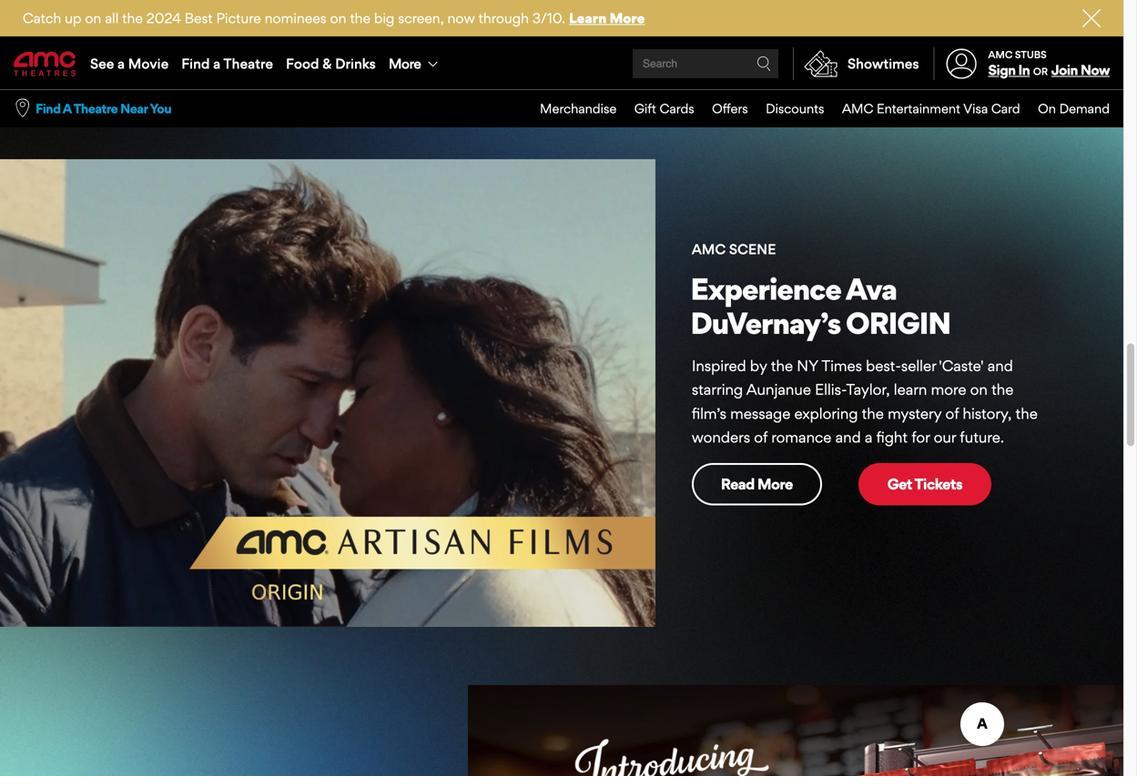 Task type: locate. For each thing, give the bounding box(es) containing it.
entertainment
[[877, 101, 961, 117]]

more
[[610, 10, 645, 26], [389, 55, 421, 72], [758, 475, 793, 493]]

1 horizontal spatial find
[[181, 55, 210, 72]]

amc logo image
[[14, 51, 77, 76], [14, 51, 77, 76]]

ellis-
[[815, 381, 846, 399]]

dialog
[[0, 0, 1137, 777]]

amc up sign
[[988, 49, 1013, 60]]

menu up merchandise link
[[0, 38, 1124, 89]]

find inside menu
[[181, 55, 210, 72]]

1 vertical spatial theatre
[[73, 101, 118, 117]]

0 vertical spatial find
[[181, 55, 210, 72]]

theatre for a
[[223, 55, 273, 72]]

menu containing merchandise
[[522, 90, 1110, 127]]

0 horizontal spatial a
[[117, 55, 125, 72]]

big
[[374, 10, 395, 26]]

1 vertical spatial menu
[[522, 90, 1110, 127]]

0 horizontal spatial amc
[[692, 241, 726, 258]]

find
[[181, 55, 210, 72], [36, 101, 61, 117]]

the right history,
[[1016, 405, 1038, 423]]

amc for amc scene
[[692, 241, 726, 258]]

of down the message
[[754, 429, 768, 447]]

discounts link
[[748, 90, 824, 127]]

0 vertical spatial more
[[610, 10, 645, 26]]

our
[[934, 429, 956, 447]]

1 horizontal spatial more
[[610, 10, 645, 26]]

now
[[1081, 62, 1110, 78]]

search the AMC website text field
[[640, 57, 757, 71]]

on left all
[[85, 10, 101, 26]]

0 vertical spatial amc
[[988, 49, 1013, 60]]

of
[[946, 405, 959, 423], [754, 429, 768, 447]]

a
[[117, 55, 125, 72], [213, 55, 221, 72], [865, 429, 873, 447]]

a right see at the left top
[[117, 55, 125, 72]]

find a theatre
[[181, 55, 273, 72]]

find down best on the top of the page
[[181, 55, 210, 72]]

starring
[[692, 381, 743, 399]]

on up history,
[[970, 381, 988, 399]]

theatre down picture
[[223, 55, 273, 72]]

cards
[[660, 101, 694, 117]]

the left big
[[350, 10, 371, 26]]

by
[[750, 357, 767, 375]]

find inside button
[[36, 101, 61, 117]]

more down screen,
[[389, 55, 421, 72]]

a inside the inspired by the ny times best-seller 'caste' and starring aunjanue ellis-taylor, learn more on the film's message exploring the mystery of history, the wonders of romance and a fight for our future.
[[865, 429, 873, 447]]

2 horizontal spatial more
[[758, 475, 793, 493]]

get tickets link
[[858, 463, 992, 506]]

learn more link
[[569, 10, 645, 26]]

1 vertical spatial find
[[36, 101, 61, 117]]

more inside more button
[[389, 55, 421, 72]]

on
[[85, 10, 101, 26], [330, 10, 346, 26], [970, 381, 988, 399]]

a for theatre
[[213, 55, 221, 72]]

2 vertical spatial more
[[758, 475, 793, 493]]

ny
[[797, 357, 818, 375]]

and down exploring
[[835, 429, 861, 447]]

gift cards
[[634, 101, 694, 117]]

&
[[323, 55, 332, 72]]

see
[[90, 55, 114, 72]]

0 horizontal spatial find
[[36, 101, 61, 117]]

a
[[63, 101, 71, 117]]

0 vertical spatial theatre
[[223, 55, 273, 72]]

menu down showtimes image
[[522, 90, 1110, 127]]

aunjanue
[[747, 381, 811, 399]]

on
[[1038, 101, 1056, 117]]

2 horizontal spatial on
[[970, 381, 988, 399]]

food & drinks link
[[280, 38, 382, 89]]

0 horizontal spatial and
[[835, 429, 861, 447]]

film's
[[692, 405, 727, 423]]

1 vertical spatial more
[[389, 55, 421, 72]]

0 vertical spatial menu
[[0, 38, 1124, 89]]

read more
[[721, 475, 793, 493]]

fight
[[876, 429, 908, 447]]

gift cards link
[[617, 90, 694, 127]]

amc stubs sign in or join now
[[988, 49, 1110, 78]]

2 vertical spatial amc
[[692, 241, 726, 258]]

and
[[988, 357, 1013, 375], [835, 429, 861, 447]]

0 horizontal spatial more
[[389, 55, 421, 72]]

a inside see a movie 'link'
[[117, 55, 125, 72]]

amc inside amc stubs sign in or join now
[[988, 49, 1013, 60]]

more right learn
[[610, 10, 645, 26]]

more
[[931, 381, 967, 399]]

the right by
[[771, 357, 793, 375]]

stubs
[[1015, 49, 1047, 60]]

scene
[[729, 241, 776, 258]]

2 horizontal spatial amc
[[988, 49, 1013, 60]]

2 horizontal spatial a
[[865, 429, 873, 447]]

nominees
[[265, 10, 327, 26]]

a down picture
[[213, 55, 221, 72]]

now
[[448, 10, 475, 26]]

amc
[[988, 49, 1013, 60], [842, 101, 874, 117], [692, 241, 726, 258]]

the
[[122, 10, 143, 26], [350, 10, 371, 26], [771, 357, 793, 375], [992, 381, 1014, 399], [862, 405, 884, 423], [1016, 405, 1038, 423]]

amc entertainment visa card
[[842, 101, 1020, 117]]

showtimes image
[[794, 47, 848, 80]]

catch up on all the 2024 best picture nominees on the big screen, now through 3/10. learn more
[[23, 10, 645, 26]]

of down more at the right of page
[[946, 405, 959, 423]]

0 horizontal spatial theatre
[[73, 101, 118, 117]]

a inside find a theatre link
[[213, 55, 221, 72]]

theatre right a
[[73, 101, 118, 117]]

on right nominees
[[330, 10, 346, 26]]

amc down showtimes link
[[842, 101, 874, 117]]

in
[[1018, 62, 1030, 78]]

experience
[[691, 271, 841, 307]]

tickets
[[915, 475, 963, 493]]

amc left scene
[[692, 241, 726, 258]]

a left fight
[[865, 429, 873, 447]]

0 vertical spatial and
[[988, 357, 1013, 375]]

more right the read
[[758, 475, 793, 493]]

0 horizontal spatial of
[[754, 429, 768, 447]]

menu
[[0, 38, 1124, 89], [522, 90, 1110, 127]]

you
[[150, 101, 171, 117]]

more inside read more link
[[758, 475, 793, 493]]

1 horizontal spatial theatre
[[223, 55, 273, 72]]

ava
[[846, 271, 897, 307]]

find left a
[[36, 101, 61, 117]]

inspired
[[692, 357, 746, 375]]

catch
[[23, 10, 61, 26]]

find a theatre near you
[[36, 101, 171, 117]]

times
[[822, 357, 862, 375]]

1 horizontal spatial of
[[946, 405, 959, 423]]

theatre
[[223, 55, 273, 72], [73, 101, 118, 117]]

sign in or join amc stubs element
[[934, 38, 1110, 89]]

user profile image
[[936, 49, 987, 79]]

amc for amc stubs sign in or join now
[[988, 49, 1013, 60]]

1 horizontal spatial a
[[213, 55, 221, 72]]

find for find a theatre
[[181, 55, 210, 72]]

and right 'caste'
[[988, 357, 1013, 375]]

1 vertical spatial amc
[[842, 101, 874, 117]]

1 horizontal spatial amc
[[842, 101, 874, 117]]

showtimes
[[848, 55, 919, 72]]

theatre inside button
[[73, 101, 118, 117]]

the right all
[[122, 10, 143, 26]]

on demand link
[[1020, 90, 1110, 127]]

on inside the inspired by the ny times best-seller 'caste' and starring aunjanue ellis-taylor, learn more on the film's message exploring the mystery of history, the wonders of romance and a fight for our future.
[[970, 381, 988, 399]]



Task type: vqa. For each thing, say whether or not it's contained in the screenshot.
CINEMA REIMAGINED
no



Task type: describe. For each thing, give the bounding box(es) containing it.
movie
[[128, 55, 169, 72]]

origin
[[846, 305, 951, 341]]

discounts
[[766, 101, 824, 117]]

drinks
[[335, 55, 376, 72]]

on demand
[[1038, 101, 1110, 117]]

0 vertical spatial of
[[946, 405, 959, 423]]

get tickets
[[888, 475, 963, 493]]

through
[[479, 10, 529, 26]]

taylor,
[[846, 381, 890, 399]]

1 vertical spatial and
[[835, 429, 861, 447]]

visa
[[964, 101, 988, 117]]

best-
[[866, 357, 901, 375]]

food
[[286, 55, 319, 72]]

join now button
[[1052, 62, 1110, 78]]

find for find a theatre near you
[[36, 101, 61, 117]]

learn
[[569, 10, 607, 26]]

best
[[185, 10, 213, 26]]

mystery
[[888, 405, 942, 423]]

the up history,
[[992, 381, 1014, 399]]

1 vertical spatial of
[[754, 429, 768, 447]]

2024
[[146, 10, 181, 26]]

sign in button
[[988, 62, 1030, 78]]

amc scene
[[692, 241, 776, 258]]

duvernay's
[[691, 305, 841, 341]]

find a theatre link
[[175, 38, 280, 89]]

theatre for a
[[73, 101, 118, 117]]

history,
[[963, 405, 1012, 423]]

romance
[[771, 429, 832, 447]]

for
[[912, 429, 930, 447]]

offers link
[[694, 90, 748, 127]]

see a movie link
[[84, 38, 175, 89]]

merchandise
[[540, 101, 617, 117]]

menu containing more
[[0, 38, 1124, 89]]

'caste'
[[939, 357, 984, 375]]

exploring
[[794, 405, 858, 423]]

1 horizontal spatial on
[[330, 10, 346, 26]]

or
[[1033, 66, 1048, 78]]

future.
[[960, 429, 1004, 447]]

read more link
[[692, 463, 822, 506]]

3/10.
[[533, 10, 566, 26]]

more button
[[382, 38, 448, 89]]

near
[[120, 101, 148, 117]]

inspired by the ny times best-seller 'caste' and starring aunjanue ellis-taylor, learn more on the film's message exploring the mystery of history, the wonders of romance and a fight for our future.
[[692, 357, 1038, 447]]

learn
[[894, 381, 927, 399]]

find a theatre near you button
[[36, 100, 171, 118]]

sign
[[988, 62, 1016, 78]]

join
[[1052, 62, 1078, 78]]

seller
[[901, 357, 936, 375]]

amc entertainment visa card link
[[824, 90, 1020, 127]]

the down taylor,
[[862, 405, 884, 423]]

merchandise link
[[522, 90, 617, 127]]

card
[[991, 101, 1020, 117]]

offers
[[712, 101, 748, 117]]

gift
[[634, 101, 656, 117]]

submit search icon image
[[757, 56, 771, 71]]

close this dialog image
[[1092, 721, 1110, 739]]

showtimes link
[[793, 47, 919, 80]]

picture
[[216, 10, 261, 26]]

all
[[105, 10, 119, 26]]

get
[[888, 475, 912, 493]]

origin blog image
[[0, 160, 655, 627]]

wonders
[[692, 429, 750, 447]]

experience ava duvernay's origin
[[691, 271, 951, 341]]

1 horizontal spatial and
[[988, 357, 1013, 375]]

amc for amc entertainment visa card
[[842, 101, 874, 117]]

food & drinks
[[286, 55, 376, 72]]

demand
[[1059, 101, 1110, 117]]

argylle drink image
[[468, 0, 1124, 101]]

0 horizontal spatial on
[[85, 10, 101, 26]]

screen,
[[398, 10, 444, 26]]

up
[[65, 10, 81, 26]]

a for movie
[[117, 55, 125, 72]]

read
[[721, 475, 755, 493]]

see a movie
[[90, 55, 169, 72]]



